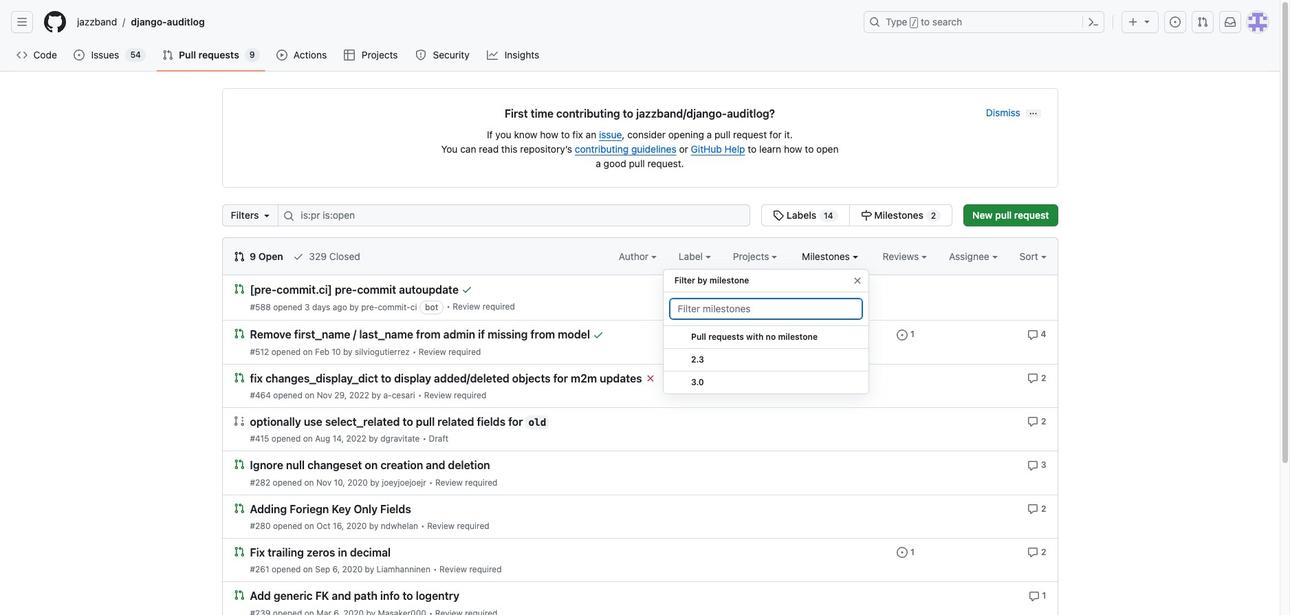 Task type: vqa. For each thing, say whether or not it's contained in the screenshot.
'mark github' ICON
no



Task type: locate. For each thing, give the bounding box(es) containing it.
how down it.
[[784, 143, 803, 155]]

5 open pull request element from the top
[[234, 502, 245, 514]]

/ left django-
[[123, 16, 125, 28]]

review down 'remove first_name / last_name from admin if missing from model' link
[[419, 346, 446, 357]]

add generic fk and path info to logentry link
[[250, 590, 460, 602]]

1 vertical spatial projects
[[733, 250, 772, 262]]

fix changes_display_dict to display added/deleted objects for m2m updates link
[[250, 372, 642, 385]]

0 vertical spatial pull
[[179, 49, 196, 61]]

related
[[438, 416, 474, 428]]

open pull request image for add generic fk and path info to logentry
[[234, 590, 245, 601]]

for left it.
[[770, 129, 782, 140]]

0 horizontal spatial requests
[[199, 49, 239, 61]]

by down the only
[[369, 521, 379, 531]]

shield image
[[416, 50, 427, 61]]

pull
[[179, 49, 196, 61], [691, 332, 706, 342]]

updates
[[600, 372, 642, 385]]

Search all issues text field
[[278, 204, 751, 226]]

2020 inside fix trailing zeros in decimal #261             opened on sep 6, 2020 by liamhanninen • review required
[[342, 564, 363, 575]]

review required link down deletion
[[435, 477, 498, 487]]

/ for type
[[912, 18, 917, 28]]

open pull request element up draft pull request 'element'
[[234, 371, 245, 383]]

1 vertical spatial 1
[[911, 547, 915, 557]]

1 horizontal spatial milestone
[[778, 332, 818, 342]]

requests left with
[[708, 332, 744, 342]]

1 for fix trailing zeros in decimal
[[911, 547, 915, 557]]

read
[[479, 143, 499, 155]]

triangle down image
[[262, 210, 273, 221]]

for left m2m
[[554, 372, 568, 385]]

0 horizontal spatial and
[[332, 590, 351, 602]]

fix changes_display_dict to display added/deleted objects for m2m updates
[[250, 372, 642, 385]]

comment image inside 3 link
[[1028, 460, 1039, 471]]

open pull request image up draft pull request 'element'
[[234, 372, 245, 383]]

on left aug
[[303, 434, 313, 444]]

nov
[[317, 390, 332, 400], [316, 477, 332, 487]]

commit-
[[378, 302, 411, 313]]

first time contributing to jazzband/django-auditlog?
[[505, 107, 775, 120]]

open pull request image left add
[[234, 590, 245, 601]]

0 vertical spatial 1 link
[[897, 328, 915, 340]]

comment image
[[1028, 373, 1039, 384], [1028, 416, 1039, 427], [1028, 503, 1039, 514], [1029, 591, 1040, 602]]

comment image for the bottommost 1 link
[[1029, 591, 1040, 602]]

1 vertical spatial a
[[596, 158, 601, 169]]

request up 'help'
[[733, 129, 767, 140]]

review required link down 11 / 11 checks ok icon at the top left of page
[[453, 302, 515, 312]]

1 vertical spatial milestones
[[802, 250, 853, 262]]

pull requests
[[179, 49, 239, 61]]

review required link down admin
[[419, 346, 481, 357]]

0 horizontal spatial git pull request image
[[162, 50, 173, 61]]

fix
[[250, 546, 265, 559]]

review required link right ndwhelan link
[[427, 521, 490, 531]]

to up repository's
[[561, 129, 570, 140]]

review required link down fix changes_display_dict to display added/deleted objects for m2m updates link
[[424, 390, 487, 400]]

comment image for optionally use select_related to pull related fields for's 2 link
[[1028, 416, 1039, 427]]

2020 inside adding foriegn key only fields #280             opened on oct 16, 2020 by ndwhelan • review required
[[347, 521, 367, 531]]

• up logentry
[[433, 564, 437, 575]]

git pull request image
[[234, 251, 245, 262]]

2 for optionally use select_related to pull related fields for
[[1042, 416, 1047, 426]]

4 open pull request image from the top
[[234, 590, 245, 601]]

2020 right 6,
[[342, 564, 363, 575]]

open pull request image
[[234, 328, 245, 339], [234, 372, 245, 383], [234, 503, 245, 514]]

8 / 8 checks ok image
[[593, 329, 604, 340]]

2 vertical spatial comment image
[[1028, 547, 1039, 558]]

2020 for only
[[347, 521, 367, 531]]

joeyjoejoejr link
[[382, 477, 426, 487]]

2 vertical spatial for
[[508, 416, 523, 428]]

1 horizontal spatial projects
[[733, 250, 772, 262]]

milestones 2
[[872, 209, 936, 221]]

open pull request element left [pre-
[[234, 283, 245, 294]]

fix left an
[[573, 129, 583, 140]]

2022 down select_related
[[346, 434, 367, 444]]

on inside fix trailing zeros in decimal #261             opened on sep 6, 2020 by liamhanninen • review required
[[303, 564, 313, 575]]

1 vertical spatial contributing
[[575, 143, 629, 155]]

from left model
[[531, 329, 555, 341]]

milestones up close menu image
[[802, 250, 853, 262]]

adding foriegn key only fields link
[[250, 503, 411, 515]]

request up sort popup button
[[1015, 209, 1049, 221]]

fix
[[573, 129, 583, 140], [250, 372, 263, 385]]

django-auditlog link
[[125, 11, 210, 33]]

on inside optionally use select_related to pull related fields for old #415             opened on aug 14, 2022 by dgravitate • draft
[[303, 434, 313, 444]]

1 horizontal spatial 3
[[1041, 460, 1047, 470]]

2 2 link from the top
[[1028, 415, 1047, 427]]

0 horizontal spatial /
[[123, 16, 125, 28]]

0 vertical spatial and
[[426, 459, 445, 472]]

2 horizontal spatial /
[[912, 18, 917, 28]]

git pull request image left notifications image
[[1198, 17, 1209, 28]]

4 2 link from the top
[[1028, 545, 1047, 558]]

9 open link
[[234, 249, 283, 263]]

open pull request element
[[234, 283, 245, 294], [234, 328, 245, 339], [234, 371, 245, 383], [234, 458, 245, 470], [234, 502, 245, 514], [234, 545, 245, 557], [234, 589, 245, 601]]

joeyjoejoejr
[[382, 477, 426, 487]]

[pre-commit.ci] pre-commit autoupdate
[[250, 284, 459, 296]]

opened down adding
[[273, 521, 302, 531]]

review down deletion
[[435, 477, 463, 487]]

a up the github
[[707, 129, 712, 140]]

1 vertical spatial and
[[332, 590, 351, 602]]

2 inside milestones 2
[[931, 211, 936, 221]]

• right ndwhelan link
[[421, 521, 425, 531]]

projects up the filter by milestone
[[733, 250, 772, 262]]

1 horizontal spatial and
[[426, 459, 445, 472]]

Filter milestones text field
[[669, 298, 863, 320]]

0 horizontal spatial milestone
[[710, 275, 749, 285]]

filter by milestone
[[675, 275, 749, 285]]

nov left 29,
[[317, 390, 332, 400]]

milestones inside popup button
[[802, 250, 853, 262]]

4 link
[[1028, 328, 1047, 340]]

fix up #464 on the bottom left
[[250, 372, 263, 385]]

logentry
[[416, 590, 460, 602]]

liamhanninen link
[[377, 564, 431, 575]]

to right info
[[403, 590, 413, 602]]

0 vertical spatial 9
[[250, 50, 255, 60]]

0 vertical spatial issue opened image
[[74, 50, 85, 61]]

1 vertical spatial 3
[[1041, 460, 1047, 470]]

use
[[304, 416, 323, 428]]

issue opened image
[[74, 50, 85, 61], [897, 329, 908, 340], [897, 547, 908, 558]]

open pull request image left fix
[[234, 546, 245, 557]]

pull for pull requests with no milestone
[[691, 332, 706, 342]]

comment image inside 2 link
[[1028, 547, 1039, 558]]

open pull request element for [pre-commit.ci] pre-commit autoupdate
[[234, 283, 245, 294]]

#512
[[250, 346, 269, 357]]

review required link for liamhanninen
[[440, 564, 502, 575]]

closed
[[329, 250, 360, 262]]

review required link for joeyjoejoejr
[[435, 477, 498, 487]]

2 link for adding foriegn key only fields
[[1028, 502, 1047, 514]]

1 open pull request image from the top
[[234, 328, 245, 339]]

1 vertical spatial milestone
[[778, 332, 818, 342]]

0 vertical spatial contributing
[[556, 107, 620, 120]]

1 vertical spatial pull
[[691, 332, 706, 342]]

list containing jazzband
[[72, 11, 856, 33]]

github help link
[[691, 143, 745, 155]]

2020 right 16,
[[347, 521, 367, 531]]

by right filter
[[698, 275, 708, 285]]

opened inside fix trailing zeros in decimal #261             opened on sep 6, 2020 by liamhanninen • review required
[[272, 564, 301, 575]]

0 horizontal spatial fix
[[250, 372, 263, 385]]

None search field
[[222, 204, 953, 226]]

milestones right milestone icon
[[875, 209, 924, 221]]

0 horizontal spatial milestones
[[802, 250, 853, 262]]

2022
[[349, 390, 369, 400], [346, 434, 367, 444]]

1 open pull request element from the top
[[234, 283, 245, 294]]

1 open pull request image from the top
[[234, 283, 245, 294]]

open pull request image left remove
[[234, 328, 245, 339]]

issues
[[91, 49, 119, 61]]

opened inside optionally use select_related to pull related fields for old #415             opened on aug 14, 2022 by dgravitate • draft
[[272, 434, 301, 444]]

0 horizontal spatial projects
[[362, 49, 398, 61]]

open pull request element left add
[[234, 589, 245, 601]]

a down you can read this repository's contributing guidelines or github help
[[596, 158, 601, 169]]

2 vertical spatial open pull request image
[[234, 503, 245, 514]]

and down the draft link
[[426, 459, 445, 472]]

10
[[332, 346, 341, 357]]

/ inside type / to search
[[912, 18, 917, 28]]

4 open pull request element from the top
[[234, 458, 245, 470]]

opened down trailing at the left bottom
[[272, 564, 301, 575]]

milestones button
[[802, 249, 858, 263]]

first
[[505, 107, 528, 120]]

0 vertical spatial 1
[[911, 329, 915, 339]]

on down changes_display_dict
[[305, 390, 315, 400]]

2020 right 10,
[[348, 477, 368, 487]]

9 right git pull request image
[[250, 250, 256, 262]]

0 vertical spatial 2020
[[348, 477, 368, 487]]

1 2 link from the top
[[1028, 371, 1047, 384]]

2 vertical spatial 2020
[[342, 564, 363, 575]]

1 horizontal spatial pre-
[[361, 302, 378, 313]]

learn
[[760, 143, 782, 155]]

1 vertical spatial 1 link
[[897, 545, 915, 558]]

1
[[911, 329, 915, 339], [911, 547, 915, 557], [1043, 590, 1047, 601]]

/ inside jazzband / django-auditlog
[[123, 16, 125, 28]]

contributing down the issue link
[[575, 143, 629, 155]]

pre- down commit
[[361, 302, 378, 313]]

repository's
[[520, 143, 572, 155]]

changeset
[[308, 459, 362, 472]]

3 2 link from the top
[[1028, 502, 1047, 514]]

1 vertical spatial requests
[[708, 332, 744, 342]]

fk
[[315, 590, 329, 602]]

dgravitate
[[381, 434, 420, 444]]

review right ndwhelan link
[[427, 521, 455, 531]]

play image
[[276, 50, 287, 61]]

for
[[770, 129, 782, 140], [554, 372, 568, 385], [508, 416, 523, 428]]

and
[[426, 459, 445, 472], [332, 590, 351, 602]]

by inside menu
[[698, 275, 708, 285]]

0 vertical spatial how
[[540, 129, 559, 140]]

no
[[766, 332, 776, 342]]

0 horizontal spatial a
[[596, 158, 601, 169]]

sep
[[315, 564, 330, 575]]

2022 right 29,
[[349, 390, 369, 400]]

open pull request image for fix
[[234, 372, 245, 383]]

2 open pull request image from the top
[[234, 372, 245, 383]]

2 link
[[1028, 371, 1047, 384], [1028, 415, 1047, 427], [1028, 502, 1047, 514], [1028, 545, 1047, 558]]

1 horizontal spatial fix
[[573, 129, 583, 140]]

0 vertical spatial milestones
[[875, 209, 924, 221]]

by down ignore null changeset on creation and deletion link
[[370, 477, 380, 487]]

• left the draft link
[[423, 434, 427, 444]]

git pull request image
[[1198, 17, 1209, 28], [162, 50, 173, 61]]

1 vertical spatial pre-
[[361, 302, 378, 313]]

0 horizontal spatial how
[[540, 129, 559, 140]]

pull for pull requests
[[179, 49, 196, 61]]

1 vertical spatial comment image
[[1028, 460, 1039, 471]]

on left oct
[[305, 521, 314, 531]]

1 link for remove first_name / last_name from admin if missing from model
[[897, 328, 915, 340]]

/ right type
[[912, 18, 917, 28]]

sort
[[1020, 250, 1039, 262]]

1 vertical spatial 9
[[250, 250, 256, 262]]

• inside adding foriegn key only fields #280             opened on oct 16, 2020 by ndwhelan • review required
[[421, 521, 425, 531]]

foriegn
[[290, 503, 329, 515]]

review required link up logentry
[[440, 564, 502, 575]]

insights link
[[482, 45, 546, 65]]

command palette image
[[1088, 17, 1099, 28]]

on left sep at left
[[303, 564, 313, 575]]

1 link
[[897, 328, 915, 340], [897, 545, 915, 558], [1029, 589, 1047, 602]]

0 vertical spatial requests
[[199, 49, 239, 61]]

or
[[679, 143, 689, 155]]

contributing guidelines link
[[575, 143, 677, 155]]

projects button
[[733, 249, 778, 263]]

how up repository's
[[540, 129, 559, 140]]

• right joeyjoejoejr
[[429, 477, 433, 487]]

#415
[[250, 434, 269, 444]]

1 link for fix trailing zeros in decimal
[[897, 545, 915, 558]]

0 horizontal spatial for
[[508, 416, 523, 428]]

1 vertical spatial 2022
[[346, 434, 367, 444]]

opened
[[273, 302, 302, 313], [272, 346, 301, 357], [273, 390, 303, 400], [272, 434, 301, 444], [273, 477, 302, 487], [273, 521, 302, 531], [272, 564, 301, 575]]

1 horizontal spatial a
[[707, 129, 712, 140]]

milestone down projects popup button
[[710, 275, 749, 285]]

2 vertical spatial 1
[[1043, 590, 1047, 601]]

0 vertical spatial projects
[[362, 49, 398, 61]]

projects right the table icon
[[362, 49, 398, 61]]

1 horizontal spatial request
[[1015, 209, 1049, 221]]

3 open pull request image from the top
[[234, 546, 245, 557]]

open pull request element left adding
[[234, 502, 245, 514]]

open pull request image left [pre-
[[234, 283, 245, 294]]

0 horizontal spatial pull
[[179, 49, 196, 61]]

triangle down image
[[1142, 16, 1153, 27]]

requests for pull requests
[[199, 49, 239, 61]]

pull down contributing guidelines link
[[629, 158, 645, 169]]

admin
[[443, 329, 476, 341]]

2 vertical spatial issue opened image
[[897, 547, 908, 558]]

and right fk
[[332, 590, 351, 602]]

required inside fix trailing zeros in decimal #261             opened on sep 6, 2020 by liamhanninen • review required
[[469, 564, 502, 575]]

pull inside optionally use select_related to pull related fields for old #415             opened on aug 14, 2022 by dgravitate • draft
[[416, 416, 435, 428]]

list
[[72, 11, 856, 33]]

an
[[586, 129, 597, 140]]

open pull request image
[[234, 283, 245, 294], [234, 459, 245, 470], [234, 546, 245, 557], [234, 590, 245, 601]]

1 vertical spatial how
[[784, 143, 803, 155]]

know
[[514, 129, 538, 140]]

3 open pull request element from the top
[[234, 371, 245, 383]]

0 vertical spatial milestone
[[710, 275, 749, 285]]

search image
[[284, 211, 295, 222]]

projects link
[[339, 45, 405, 65]]

opened down "null"
[[273, 477, 302, 487]]

1 horizontal spatial from
[[531, 329, 555, 341]]

0 horizontal spatial from
[[416, 329, 441, 341]]

on left creation
[[365, 459, 378, 472]]

0 vertical spatial pre-
[[335, 284, 357, 296]]

0 vertical spatial 3
[[305, 302, 310, 313]]

from down bot
[[416, 329, 441, 341]]

git pull request image right 54
[[162, 50, 173, 61]]

milestones inside issue element
[[875, 209, 924, 221]]

1 horizontal spatial how
[[784, 143, 803, 155]]

1 vertical spatial issue opened image
[[897, 329, 908, 340]]

issue
[[599, 129, 622, 140]]

nov left 10,
[[316, 477, 332, 487]]

requests for pull requests with no milestone
[[708, 332, 744, 342]]

0 vertical spatial comment image
[[1028, 329, 1039, 340]]

open pull request element left ignore
[[234, 458, 245, 470]]

1 vertical spatial open pull request image
[[234, 372, 245, 383]]

1 / 6 checks ok image
[[645, 373, 656, 384]]

milestones for milestones 2
[[875, 209, 924, 221]]

0 vertical spatial a
[[707, 129, 712, 140]]

open pull request image for fix trailing zeros in decimal
[[234, 546, 245, 557]]

request.
[[648, 158, 684, 169]]

to right 'help'
[[748, 143, 757, 155]]

comment image
[[1028, 329, 1039, 340], [1028, 460, 1039, 471], [1028, 547, 1039, 558]]

milestones
[[875, 209, 924, 221], [802, 250, 853, 262]]

issue opened image
[[1170, 17, 1181, 28]]

7 open pull request element from the top
[[234, 589, 245, 601]]

14
[[824, 211, 834, 221]]

issue opened image for remove first_name / last_name from admin if missing from model
[[897, 329, 908, 340]]

9 for 9 open
[[250, 250, 256, 262]]

first_name
[[294, 329, 351, 341]]

to left open
[[805, 143, 814, 155]]

open pull request image left ignore
[[234, 459, 245, 470]]

0 vertical spatial open pull request image
[[234, 328, 245, 339]]

by inside adding foriegn key only fields #280             opened on oct 16, 2020 by ndwhelan • review required
[[369, 521, 379, 531]]

labels
[[787, 209, 817, 221]]

contributing up an
[[556, 107, 620, 120]]

•
[[447, 302, 451, 312], [413, 346, 417, 357], [418, 390, 422, 400], [423, 434, 427, 444], [429, 477, 433, 487], [421, 521, 425, 531], [433, 564, 437, 575]]

1 horizontal spatial pull
[[691, 332, 706, 342]]

0 vertical spatial fix
[[573, 129, 583, 140]]

and inside the ignore null changeset on creation and deletion #282             opened on nov 10, 2020 by joeyjoejoejr • review required
[[426, 459, 445, 472]]

opening
[[669, 129, 704, 140]]

opened down optionally
[[272, 434, 301, 444]]

9 left play image
[[250, 50, 255, 60]]

0 horizontal spatial request
[[733, 129, 767, 140]]

projects
[[362, 49, 398, 61], [733, 250, 772, 262]]

on inside adding foriegn key only fields #280             opened on oct 16, 2020 by ndwhelan • review required
[[305, 521, 314, 531]]

• down remove first_name / last_name from admin if missing from model
[[413, 346, 417, 357]]

comment image inside 1 link
[[1029, 591, 1040, 602]]

0 horizontal spatial 3
[[305, 302, 310, 313]]

opened right #464 on the bottom left
[[273, 390, 303, 400]]

open pull request image for [pre-commit.ci] pre-commit autoupdate
[[234, 283, 245, 294]]

review down 11 / 11 checks ok icon at the top left of page
[[453, 302, 480, 312]]

2 open pull request image from the top
[[234, 459, 245, 470]]

2 horizontal spatial for
[[770, 129, 782, 140]]

pull down auditlog
[[179, 49, 196, 61]]

pull inside menu
[[691, 332, 706, 342]]

0 vertical spatial git pull request image
[[1198, 17, 1209, 28]]

1 horizontal spatial for
[[554, 372, 568, 385]]

0 vertical spatial 2022
[[349, 390, 369, 400]]

pull requests with no milestone link
[[664, 326, 869, 349]]

graph image
[[487, 50, 498, 61]]

329
[[309, 250, 327, 262]]

1 horizontal spatial milestones
[[875, 209, 924, 221]]

added/deleted
[[434, 372, 510, 385]]

1 vertical spatial 2020
[[347, 521, 367, 531]]

open pull request element left fix
[[234, 545, 245, 557]]

plus image
[[1128, 17, 1139, 28]]

requests
[[199, 49, 239, 61], [708, 332, 744, 342]]

2 from from the left
[[531, 329, 555, 341]]

opened inside the ignore null changeset on creation and deletion #282             opened on nov 10, 2020 by joeyjoejoejr • review required
[[273, 477, 302, 487]]

0 horizontal spatial pre-
[[335, 284, 357, 296]]

2 open pull request element from the top
[[234, 328, 245, 339]]

[pre-
[[250, 284, 277, 296]]

review up logentry
[[440, 564, 467, 575]]

ignore null changeset on creation and deletion #282             opened on nov 10, 2020 by joeyjoejoejr • review required
[[250, 459, 498, 487]]

milestone image
[[861, 210, 872, 221]]

open pull request element for ignore null changeset on creation and deletion
[[234, 458, 245, 470]]

0 vertical spatial for
[[770, 129, 782, 140]]

requests inside menu
[[708, 332, 744, 342]]

consider
[[628, 129, 666, 140]]

you can read this repository's contributing guidelines or github help
[[441, 143, 745, 155]]

6 open pull request element from the top
[[234, 545, 245, 557]]

draft
[[429, 434, 449, 444]]

to up dgravitate
[[403, 416, 413, 428]]

requests down auditlog
[[199, 49, 239, 61]]

by down select_related
[[369, 434, 378, 444]]

required inside the ignore null changeset on creation and deletion #282             opened on nov 10, 2020 by joeyjoejoejr • review required
[[465, 477, 498, 487]]

2
[[931, 211, 936, 221], [1042, 373, 1047, 383], [1042, 416, 1047, 426], [1042, 503, 1047, 514], [1042, 547, 1047, 557]]

open
[[817, 143, 839, 155]]

1 horizontal spatial requests
[[708, 332, 744, 342]]

info
[[380, 590, 400, 602]]

menu
[[663, 263, 869, 405]]

10,
[[334, 477, 345, 487]]

milestone right no
[[778, 332, 818, 342]]

1 vertical spatial nov
[[316, 477, 332, 487]]

by down decimal
[[365, 564, 374, 575]]

cesari
[[392, 390, 415, 400]]

days
[[312, 302, 330, 313]]



Task type: describe. For each thing, give the bounding box(es) containing it.
if
[[487, 129, 493, 140]]

type / to search
[[886, 16, 963, 28]]

9 for 9
[[250, 50, 255, 60]]

silviogutierrez link
[[355, 346, 410, 357]]

labels 14
[[784, 209, 834, 221]]

opened down remove
[[272, 346, 301, 357]]

comment image inside 4 link
[[1028, 329, 1039, 340]]

comment image for fourth 2 link from the bottom of the page
[[1028, 373, 1039, 384]]

16,
[[333, 521, 344, 531]]

a-cesari link
[[383, 390, 415, 400]]

• inside fix trailing zeros in decimal #261             opened on sep 6, 2020 by liamhanninen • review required
[[433, 564, 437, 575]]

adding
[[250, 503, 287, 515]]

1 horizontal spatial git pull request image
[[1198, 17, 1209, 28]]

2.3 link
[[664, 349, 869, 371]]

ndwhelan link
[[381, 521, 418, 531]]

9 open
[[247, 250, 283, 262]]

• right bot
[[447, 302, 451, 312]]

open
[[259, 250, 283, 262]]

review inside fix trailing zeros in decimal #261             opened on sep 6, 2020 by liamhanninen • review required
[[440, 564, 467, 575]]

milestones for milestones
[[802, 250, 853, 262]]

3 open pull request image from the top
[[234, 503, 245, 514]]

decimal
[[350, 546, 391, 559]]

#588             opened 3 days ago by pre-commit-ci
[[250, 302, 417, 313]]

add generic fk and path info to logentry
[[250, 590, 460, 602]]

github
[[691, 143, 722, 155]]

a-
[[383, 390, 392, 400]]

review required link for ndwhelan
[[427, 521, 490, 531]]

projects inside popup button
[[733, 250, 772, 262]]

open pull request element for add generic fk and path info to logentry
[[234, 589, 245, 601]]

security link
[[410, 45, 476, 65]]

if
[[478, 329, 485, 341]]

open pull request element for remove first_name / last_name from admin if missing from model
[[234, 328, 245, 339]]

required inside adding foriegn key only fields #280             opened on oct 16, 2020 by ndwhelan • review required
[[457, 521, 490, 531]]

review inside the ignore null changeset on creation and deletion #282             opened on nov 10, 2020 by joeyjoejoejr • review required
[[435, 477, 463, 487]]

,
[[622, 129, 625, 140]]

#464             opened on nov 29, 2022 by a-cesari • review required
[[250, 390, 487, 400]]

to up a-
[[381, 372, 392, 385]]

sort button
[[1020, 249, 1047, 263]]

ignore null changeset on creation and deletion link
[[250, 459, 490, 472]]

#512             opened on feb 10 by silviogutierrez • review required
[[250, 346, 481, 357]]

fields
[[477, 416, 506, 428]]

generic
[[274, 590, 313, 602]]

it.
[[785, 129, 793, 140]]

pull requests with no milestone
[[691, 332, 818, 342]]

• right cesari
[[418, 390, 422, 400]]

open pull request image for remove
[[234, 328, 245, 339]]

issue element
[[762, 204, 953, 226]]

can
[[460, 143, 476, 155]]

by right "10"
[[343, 346, 353, 357]]

tag image
[[773, 210, 784, 221]]

11 / 11 checks ok image
[[461, 284, 472, 295]]

dgravitate link
[[381, 434, 420, 444]]

m2m
[[571, 372, 597, 385]]

1 for remove first_name / last_name from admin if missing from model
[[911, 329, 915, 339]]

review required link for pre-commit-ci
[[453, 302, 515, 312]]

• inside optionally use select_related to pull related fields for old #415             opened on aug 14, 2022 by dgravitate • draft
[[423, 434, 427, 444]]

assignee button
[[949, 249, 998, 263]]

label button
[[679, 249, 711, 263]]

none search field containing filters
[[222, 204, 953, 226]]

3.0
[[691, 377, 704, 387]]

open pull request element for adding foriegn key only fields
[[234, 502, 245, 514]]

reviews button
[[883, 249, 927, 263]]

pull inside to learn how to open a good pull request.
[[629, 158, 645, 169]]

fields
[[380, 503, 411, 515]]

2 for fix trailing zeros in decimal
[[1042, 547, 1047, 557]]

author button
[[619, 249, 657, 263]]

1 vertical spatial for
[[554, 372, 568, 385]]

comment image for ignore null changeset on creation and deletion
[[1028, 460, 1039, 471]]

ignore
[[250, 459, 283, 472]]

jazzband link
[[72, 11, 123, 33]]

comment image for fix trailing zeros in decimal
[[1028, 547, 1039, 558]]

1 vertical spatial request
[[1015, 209, 1049, 221]]

draft pull request image
[[234, 415, 245, 426]]

model
[[558, 329, 590, 341]]

by left a-
[[372, 390, 381, 400]]

/ for jazzband
[[123, 16, 125, 28]]

last_name
[[359, 329, 413, 341]]

commit
[[357, 284, 396, 296]]

objects
[[512, 372, 551, 385]]

review inside adding foriegn key only fields #280             opened on oct 16, 2020 by ndwhelan • review required
[[427, 521, 455, 531]]

this
[[501, 143, 518, 155]]

type
[[886, 16, 908, 28]]

liamhanninen
[[377, 564, 431, 575]]

dismiss
[[986, 107, 1021, 118]]

filters
[[231, 209, 259, 221]]

opened down commit.ci]
[[273, 302, 302, 313]]

label
[[679, 250, 706, 262]]

oct
[[317, 521, 331, 531]]

auditlog
[[167, 16, 205, 28]]

by inside the ignore null changeset on creation and deletion #282             opened on nov 10, 2020 by joeyjoejoejr • review required
[[370, 477, 380, 487]]

2 for adding foriegn key only fields
[[1042, 503, 1047, 514]]

open pull request element for fix changes_display_dict to display added/deleted objects for m2m updates
[[234, 371, 245, 383]]

old
[[529, 417, 547, 428]]

ndwhelan
[[381, 521, 418, 531]]

creation
[[381, 459, 423, 472]]

add
[[250, 590, 271, 602]]

deletion
[[448, 459, 490, 472]]

close menu image
[[852, 275, 863, 286]]

for inside optionally use select_related to pull related fields for old #415             opened on aug 14, 2022 by dgravitate • draft
[[508, 416, 523, 428]]

search
[[933, 16, 963, 28]]

reviews
[[883, 250, 922, 262]]

to learn how to open a good pull request.
[[596, 143, 839, 169]]

open pull request image for ignore null changeset on creation and deletion
[[234, 459, 245, 470]]

...
[[1030, 106, 1038, 116]]

draft link
[[429, 434, 449, 444]]

1 horizontal spatial /
[[353, 329, 357, 341]]

aug
[[315, 434, 330, 444]]

new pull request
[[973, 209, 1049, 221]]

bot
[[425, 302, 438, 313]]

2.3
[[691, 354, 704, 365]]

menu containing filter by milestone
[[663, 263, 869, 405]]

fix trailing zeros in decimal link
[[250, 546, 391, 559]]

a inside to learn how to open a good pull request.
[[596, 158, 601, 169]]

0 vertical spatial request
[[733, 129, 767, 140]]

comment image for 2 link for adding foriegn key only fields
[[1028, 503, 1039, 514]]

notifications image
[[1225, 17, 1236, 28]]

on left feb
[[303, 346, 313, 357]]

pull right the new
[[996, 209, 1012, 221]]

by inside fix trailing zeros in decimal #261             opened on sep 6, 2020 by liamhanninen • review required
[[365, 564, 374, 575]]

by inside optionally use select_related to pull related fields for old #415             opened on aug 14, 2022 by dgravitate • draft
[[369, 434, 378, 444]]

Issues search field
[[278, 204, 751, 226]]

issue opened image for fix trailing zeros in decimal
[[897, 547, 908, 558]]

by right ago at the left of the page
[[350, 302, 359, 313]]

review required link for a-cesari
[[424, 390, 487, 400]]

2 vertical spatial 1 link
[[1029, 589, 1047, 602]]

code image
[[17, 50, 28, 61]]

to left search
[[921, 16, 930, 28]]

homepage image
[[44, 11, 66, 33]]

2 link for optionally use select_related to pull related fields for
[[1028, 415, 1047, 427]]

2 link for fix trailing zeros in decimal
[[1028, 545, 1047, 558]]

path
[[354, 590, 378, 602]]

1 vertical spatial git pull request image
[[162, 50, 173, 61]]

1 from from the left
[[416, 329, 441, 341]]

1 vertical spatial fix
[[250, 372, 263, 385]]

optionally use select_related to pull related fields for old #415             opened on aug 14, 2022 by dgravitate • draft
[[250, 416, 547, 444]]

ago
[[333, 302, 347, 313]]

only
[[354, 503, 378, 515]]

to up ,
[[623, 107, 634, 120]]

• review required
[[447, 302, 515, 312]]

to inside optionally use select_related to pull related fields for old #415             opened on aug 14, 2022 by dgravitate • draft
[[403, 416, 413, 428]]

if you know how to fix an issue ,           consider opening a pull request for it.
[[487, 129, 793, 140]]

#282
[[250, 477, 271, 487]]

2020 inside the ignore null changeset on creation and deletion #282             opened on nov 10, 2020 by joeyjoejoejr • review required
[[348, 477, 368, 487]]

security
[[433, 49, 470, 61]]

optionally
[[250, 416, 301, 428]]

3.0 link
[[664, 371, 869, 394]]

0 vertical spatial nov
[[317, 390, 332, 400]]

pull up github help link
[[715, 129, 731, 140]]

• inside the ignore null changeset on creation and deletion #282             opened on nov 10, 2020 by joeyjoejoejr • review required
[[429, 477, 433, 487]]

opened inside adding foriegn key only fields #280             opened on oct 16, 2020 by ndwhelan • review required
[[273, 521, 302, 531]]

draft pull request element
[[234, 415, 245, 426]]

open pull request element for fix trailing zeros in decimal
[[234, 545, 245, 557]]

commit.ci]
[[277, 284, 332, 296]]

insights
[[505, 49, 540, 61]]

2020 for in
[[342, 564, 363, 575]]

nov inside the ignore null changeset on creation and deletion #282             opened on nov 10, 2020 by joeyjoejoejr • review required
[[316, 477, 332, 487]]

check image
[[293, 251, 304, 262]]

key
[[332, 503, 351, 515]]

time
[[531, 107, 554, 120]]

#464
[[250, 390, 271, 400]]

review required link for silviogutierrez
[[419, 346, 481, 357]]

review down fix changes_display_dict to display added/deleted objects for m2m updates link
[[424, 390, 452, 400]]

2022 inside optionally use select_related to pull related fields for old #415             opened on aug 14, 2022 by dgravitate • draft
[[346, 434, 367, 444]]

ci
[[411, 302, 417, 313]]

on down "null"
[[304, 477, 314, 487]]

how inside to learn how to open a good pull request.
[[784, 143, 803, 155]]

table image
[[344, 50, 355, 61]]



